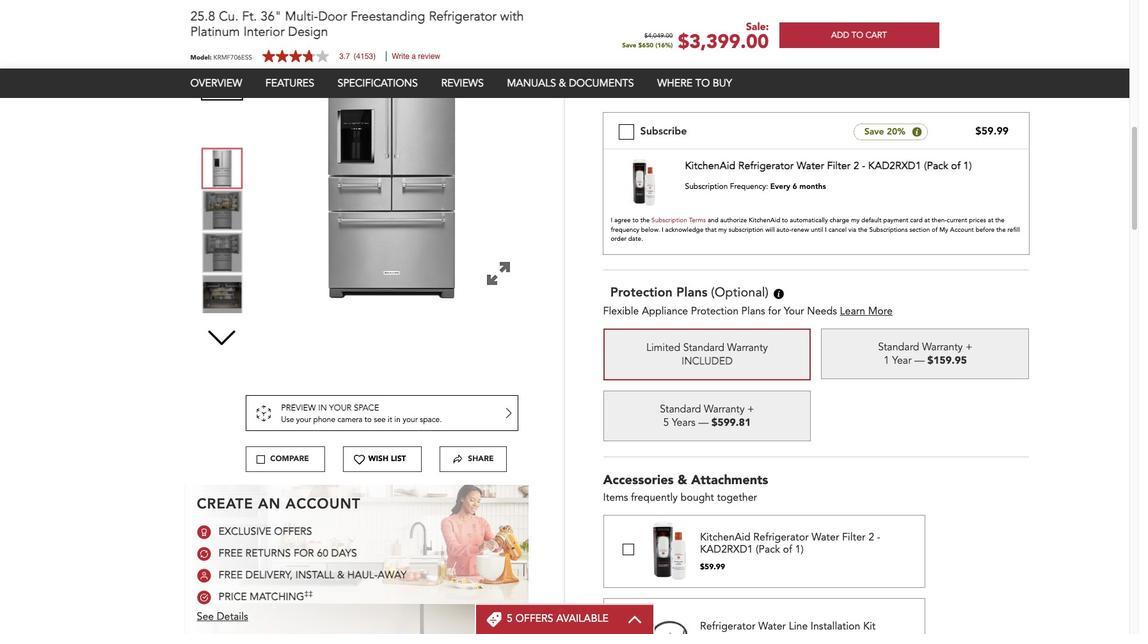 Task type: describe. For each thing, give the bounding box(es) containing it.
write a review button
[[392, 52, 441, 61]]

available
[[557, 614, 609, 624]]

1 horizontal spatial protection
[[691, 307, 739, 317]]

cart.
[[832, 74, 852, 84]]

attachments
[[692, 472, 769, 489]]

accessories
[[604, 472, 674, 489]]

below.
[[642, 226, 661, 233]]

needs
[[808, 307, 838, 317]]

cancel inside i agree to the subscription terms and authorize kitchenaid to automatically charge my default payment card at then-current prices at the frequency below. i acknowledge that my subscription will auto-renew until i cancel via the subscriptions section of my account before the refill order date.
[[829, 226, 847, 233]]

card
[[911, 217, 923, 224]]

sale: $3,399.00
[[678, 20, 769, 55]]

details
[[217, 612, 248, 623]]

your right it
[[403, 415, 418, 425]]

space.
[[420, 415, 442, 425]]

manuals & documents
[[507, 76, 634, 90]]

items
[[604, 493, 629, 504]]

$650
[[639, 41, 654, 50]]

manuals
[[507, 76, 556, 90]]

1 horizontal spatial more
[[869, 307, 893, 317]]

offers
[[516, 614, 554, 624]]

review
[[418, 52, 441, 61]]

see details
[[197, 612, 248, 623]]

0 horizontal spatial i
[[611, 217, 613, 224]]

add
[[832, 29, 850, 41]]

to left buy
[[696, 76, 710, 90]]

model: krmf706ess
[[191, 53, 252, 62]]

refrigerator water line installation kit
[[701, 622, 876, 632]]

(4153)
[[354, 52, 376, 61]]

skip
[[855, 74, 874, 84]]

frequency:
[[731, 183, 769, 191]]

36"
[[261, 8, 282, 25]]

prices
[[970, 217, 987, 224]]

subscription inside i agree to the subscription terms and authorize kitchenaid to automatically charge my default payment card at then-current prices at the frequency below. i acknowledge that my subscription will auto-renew until i cancel via the subscriptions section of my account before the refill order date.
[[729, 226, 764, 233]]

flexible appliance protection plans for your needs learn more
[[604, 307, 893, 317]]

acknowledge
[[666, 226, 704, 233]]

camera
[[338, 415, 363, 425]]

25.8
[[191, 8, 215, 25]]

order
[[611, 236, 627, 242]]

default
[[862, 217, 882, 224]]

0 horizontal spatial -
[[863, 162, 866, 172]]

create
[[197, 498, 254, 512]]

refrigerator inside 25.8 cu. ft. 36" multi-door freestanding refrigerator with platinum interior design
[[429, 8, 497, 25]]

reviews
[[442, 76, 484, 90]]

1 vertical spatial kitchenaid refrigerator water filter 2 - kad2rxd1 (pack of 1)
[[701, 533, 881, 555]]

every
[[771, 183, 791, 191]]

frequently
[[632, 493, 678, 504]]

0 vertical spatial kitchenaid
[[686, 162, 736, 172]]

write
[[392, 52, 410, 61]]

0 vertical spatial subscription
[[690, 74, 746, 84]]

standard warranty + 5 years — $599.81
[[660, 402, 755, 430]]

to
[[852, 29, 864, 41]]

learn more
[[604, 74, 1016, 96]]

multi-
[[285, 8, 318, 25]]

0 vertical spatial water
[[797, 162, 825, 172]]

current
[[948, 217, 968, 224]]

swatches list box
[[191, 91, 252, 634]]

use
[[281, 415, 294, 425]]

renew
[[792, 226, 810, 233]]

1 horizontal spatial plans
[[742, 307, 766, 317]]

anytime.
[[948, 74, 988, 84]]

20%
[[887, 127, 906, 136]]

6
[[793, 183, 798, 191]]

offers
[[274, 527, 312, 538]]

your
[[785, 307, 805, 317]]

kitchenaid inside kitchenaid refrigerator water filter 2 - kad2rxd1 (pack of 1)
[[701, 533, 751, 543]]

0 horizontal spatial 2
[[854, 162, 860, 172]]

to inside preview in your space use your phone camera to see it in your space.
[[365, 415, 372, 425]]

1 vertical spatial 2
[[869, 533, 875, 543]]

5 inside standard warranty + 5 years — $599.81
[[664, 416, 670, 430]]

0 horizontal spatial of
[[784, 545, 793, 555]]

installation
[[811, 622, 861, 632]]

platinum
[[191, 23, 240, 40]]

1 vertical spatial (pack
[[756, 545, 781, 555]]

the right adjust at the right
[[673, 74, 688, 84]]

frequency inside i agree to the subscription terms and authorize kitchenaid to automatically charge my default payment card at then-current prices at the frequency below. i acknowledge that my subscription will auto-renew until i cancel via the subscriptions section of my account before the refill order date.
[[611, 226, 640, 233]]

$3,399.00
[[678, 28, 769, 55]]

account inside i agree to the subscription terms and authorize kitchenaid to automatically charge my default payment card at then-current prices at the frequency below. i acknowledge that my subscription will auto-renew until i cancel via the subscriptions section of my account before the refill order date.
[[951, 226, 975, 233]]

reviews link
[[442, 76, 484, 90]]

0 vertical spatial frequency
[[749, 74, 795, 84]]

+ for $599.81
[[748, 402, 755, 417]]

1 vertical spatial my
[[719, 226, 727, 233]]

my
[[940, 226, 949, 233]]

0 vertical spatial kitchenaid refrigerator water filter 2 - kad2rxd1 (pack of 1)
[[686, 162, 973, 172]]

+ for $159.95
[[966, 340, 973, 354]]

delivery,
[[246, 571, 293, 581]]

design
[[288, 23, 328, 40]]

refrigerator water line installation kit image
[[650, 619, 690, 634]]

2 horizontal spatial i
[[826, 226, 827, 233]]

a
[[412, 52, 416, 61]]

can
[[623, 74, 639, 84]]

$599.81
[[712, 416, 751, 430]]

learn more link for flexible appliance protection plans for your needs
[[841, 307, 893, 317]]

$4,049.00
[[645, 33, 673, 39]]

(16%)
[[656, 41, 673, 50]]

1 vertical spatial learn
[[841, 307, 866, 317]]

door
[[318, 8, 347, 25]]

accessories & attachments items frequently bought together
[[604, 472, 769, 504]]

where
[[658, 76, 693, 90]]

subscription for subscription frequency: every 6 months
[[686, 183, 728, 191]]

documents
[[569, 76, 634, 90]]

subscription frequency: every 6 months
[[686, 183, 827, 191]]

— for 1 year
[[915, 354, 925, 368]]

will
[[766, 226, 775, 233]]

krmf706ess
[[214, 53, 252, 62]]

2 vertical spatial &
[[337, 571, 345, 581]]

i agree to the subscription terms and authorize kitchenaid to automatically charge my default payment card at then-current prices at the frequency below. i acknowledge that my subscription will auto-renew until i cancel via the subscriptions section of my account before the refill order date.
[[611, 217, 1021, 242]]

line
[[789, 622, 808, 632]]

agree
[[615, 217, 631, 224]]

1 vertical spatial kitchenaid refrigerator water filter 2 - kad2rxd1 (pack of 1) link
[[701, 533, 881, 555]]

where to buy link
[[658, 76, 733, 90]]

25.8 cu. ft. 36" multi-door freestanding refrigerator with platinum interior design
[[191, 8, 524, 40]]

kad2rxd1 inside kitchenaid refrigerator water filter 2 - kad2rxd1 (pack of 1)
[[701, 545, 754, 555]]

where to buy
[[658, 76, 733, 90]]

refrigerator inside kitchenaid refrigerator water filter 2 - kad2rxd1 (pack of 1)
[[754, 533, 809, 543]]

0 vertical spatial filter
[[828, 162, 851, 172]]

create an account
[[197, 498, 361, 512]]

before
[[976, 226, 995, 233]]

1 horizontal spatial i
[[662, 226, 664, 233]]

1 horizontal spatial (pack
[[925, 162, 949, 172]]

2 horizontal spatial of
[[952, 162, 961, 172]]

refill
[[1008, 226, 1021, 233]]

2 vertical spatial water
[[759, 622, 787, 632]]

refrigerator water line installation kit link
[[701, 622, 876, 632]]

1 vertical spatial account
[[286, 498, 361, 512]]

standard for year
[[879, 340, 920, 354]]



Task type: vqa. For each thing, say whether or not it's contained in the screenshot.
KAD2RXD1 in Kitchenaid Refrigerator Water Filter 2 - Kad2Rxd1 (Pack Of 1)
yes



Task type: locate. For each thing, give the bounding box(es) containing it.
$4,049.00 save $650 (16%)
[[623, 33, 673, 50]]

1
[[884, 354, 890, 368]]

(pack up then- at top
[[925, 162, 949, 172]]

— inside the standard warranty + 1 year — $159.95
[[915, 354, 925, 368]]

+ inside standard warranty + 5 years — $599.81
[[748, 402, 755, 417]]

frequency right buy
[[749, 74, 795, 84]]

specifications
[[338, 76, 418, 90]]

kad2rxd1 down "20%"
[[869, 162, 922, 172]]

1 horizontal spatial in
[[395, 415, 401, 425]]

kitchenaid inside i agree to the subscription terms and authorize kitchenaid to automatically charge my default payment card at then-current prices at the frequency below. i acknowledge that my subscription will auto-renew until i cancel via the subscriptions section of my account before the refill order date.
[[749, 217, 781, 224]]

subscription inside i agree to the subscription terms and authorize kitchenaid to automatically charge my default payment card at then-current prices at the frequency below. i acknowledge that my subscription will auto-renew until i cancel via the subscriptions section of my account before the refill order date.
[[652, 217, 688, 224]]

0 horizontal spatial frequency
[[611, 226, 640, 233]]

exclusive
[[219, 527, 271, 538]]

& right manuals
[[559, 76, 566, 90]]

0 horizontal spatial plans
[[677, 287, 708, 300]]

matching
[[250, 593, 305, 603]]

overview
[[191, 76, 242, 90]]

your left cart.
[[808, 74, 829, 84]]

& left haul-
[[337, 571, 345, 581]]

‡‡
[[305, 591, 313, 598]]

wish list
[[369, 454, 406, 464]]

0 vertical spatial kad2rxd1
[[869, 162, 922, 172]]

0 horizontal spatial at
[[925, 217, 931, 224]]

subscription down authorize
[[729, 226, 764, 233]]

1 vertical spatial protection
[[691, 307, 739, 317]]

save
[[623, 41, 637, 50], [865, 127, 885, 136]]

flexible
[[604, 307, 639, 317]]

exclusive offers
[[219, 527, 312, 538]]

days
[[331, 549, 357, 559]]

1 horizontal spatial -
[[878, 533, 881, 543]]

protection down (optional)
[[691, 307, 739, 317]]

$159.95
[[928, 354, 968, 368]]

1) inside kitchenaid refrigerator water filter 2 - kad2rxd1 (pack of 1)
[[796, 545, 804, 555]]

subscription down $3,399.00
[[690, 74, 746, 84]]

warranty down the flexible appliance protection plans for your needs learn more
[[728, 341, 769, 355]]

for left 60
[[294, 549, 314, 559]]

1 vertical spatial —
[[699, 416, 709, 430]]

2
[[854, 162, 860, 172], [869, 533, 875, 543]]

0 vertical spatial free
[[219, 549, 243, 559]]

of inside i agree to the subscription terms and authorize kitchenaid to automatically charge my default payment card at then-current prices at the frequency below. i acknowledge that my subscription will auto-renew until i cancel via the subscriptions section of my account before the refill order date.
[[932, 226, 938, 233]]

5 offers available
[[507, 614, 609, 624]]

— right years
[[699, 416, 709, 430]]

haul-
[[348, 571, 378, 581]]

i right until at the right top
[[826, 226, 827, 233]]

— right year
[[915, 354, 925, 368]]

cancel down charge
[[829, 226, 847, 233]]

1 vertical spatial $59.99
[[701, 562, 726, 572]]

& up bought
[[678, 472, 688, 489]]

1 at from the left
[[925, 217, 931, 224]]

2 vertical spatial subscription
[[652, 217, 688, 224]]

add to cart
[[832, 29, 888, 41]]

1 vertical spatial water
[[812, 533, 840, 543]]

together
[[718, 493, 758, 504]]

compare
[[270, 454, 309, 464]]

subscription
[[690, 74, 746, 84], [729, 226, 764, 233]]

0 vertical spatial (pack
[[925, 162, 949, 172]]

5 left years
[[664, 416, 670, 430]]

2 vertical spatial of
[[784, 545, 793, 555]]

save left "20%"
[[865, 127, 885, 136]]

1 vertical spatial for
[[294, 549, 314, 559]]

more inside learn more
[[604, 86, 628, 96]]

subscription up and
[[686, 183, 728, 191]]

0 horizontal spatial cancel
[[829, 226, 847, 233]]

i right below.
[[662, 226, 664, 233]]

warranty right year
[[923, 340, 964, 354]]

standard inside standard warranty + 5 years — $599.81
[[660, 402, 702, 417]]

to left see
[[365, 415, 372, 425]]

ft.
[[242, 8, 257, 25]]

0 vertical spatial learn
[[991, 74, 1016, 84]]

preview
[[281, 402, 316, 414]]

(optional)
[[712, 287, 769, 300]]

+
[[966, 340, 973, 354], [748, 402, 755, 417]]

i left agree at the top
[[611, 217, 613, 224]]

learn more link down add
[[604, 74, 1016, 96]]

refrigerator left with
[[429, 8, 497, 25]]

& for accessories
[[678, 472, 688, 489]]

2 vertical spatial in
[[395, 415, 401, 425]]

0 horizontal spatial +
[[748, 402, 755, 417]]

1 vertical spatial more
[[869, 307, 893, 317]]

learn
[[991, 74, 1016, 84], [841, 307, 866, 317]]

0 vertical spatial kitchenaid refrigerator water filter 2 - kad2rxd1 (pack of 1) link
[[686, 160, 973, 174]]

- inside kitchenaid refrigerator water filter 2 - kad2rxd1 (pack of 1)
[[878, 533, 881, 543]]

plans down (optional)
[[742, 307, 766, 317]]

at right 'card'
[[925, 217, 931, 224]]

1 vertical spatial subscription
[[686, 183, 728, 191]]

the right prices
[[996, 217, 1005, 224]]

1 horizontal spatial +
[[966, 340, 973, 354]]

freestanding
[[351, 8, 426, 25]]

kad2rxd1 down together
[[701, 545, 754, 555]]

authorize
[[721, 217, 748, 224]]

0 horizontal spatial in
[[318, 402, 327, 414]]

more up 1
[[869, 307, 893, 317]]

learn inside learn more
[[991, 74, 1016, 84]]

0 vertical spatial subscription
[[604, 53, 678, 65]]

model:
[[191, 53, 212, 62]]

& inside accessories & attachments items frequently bought together
[[678, 472, 688, 489]]

my up via
[[852, 217, 860, 224]]

1 vertical spatial -
[[878, 533, 881, 543]]

1 horizontal spatial frequency
[[749, 74, 795, 84]]

warranty inside the limited standard warranty included
[[728, 341, 769, 355]]

at
[[925, 217, 931, 224], [989, 217, 994, 224]]

1 horizontal spatial kad2rxd1
[[869, 162, 922, 172]]

protection
[[611, 287, 673, 300], [691, 307, 739, 317]]

filter
[[828, 162, 851, 172], [843, 533, 866, 543]]

i
[[611, 217, 613, 224], [662, 226, 664, 233], [826, 226, 827, 233]]

standard right the limited
[[684, 341, 725, 355]]

0 horizontal spatial my
[[719, 226, 727, 233]]

1 horizontal spatial cancel
[[917, 74, 946, 84]]

0 horizontal spatial &
[[337, 571, 345, 581]]

1 vertical spatial in
[[318, 402, 327, 414]]

learn more link right needs
[[841, 307, 893, 317]]

standard left the $159.95
[[879, 340, 920, 354]]

phone
[[314, 415, 336, 425]]

the right via
[[859, 226, 868, 233]]

1 vertical spatial 1)
[[796, 545, 804, 555]]

0 vertical spatial learn more link
[[604, 74, 1016, 96]]

0 horizontal spatial —
[[699, 416, 709, 430]]

+ inside the standard warranty + 1 year — $159.95
[[966, 340, 973, 354]]

1 vertical spatial free
[[219, 571, 243, 581]]

date.
[[629, 236, 644, 242]]

(pack
[[925, 162, 949, 172], [756, 545, 781, 555]]

1 free from the top
[[219, 549, 243, 559]]

of
[[952, 162, 961, 172], [932, 226, 938, 233], [784, 545, 793, 555]]

wish list button
[[354, 447, 417, 472]]

kitchenaid up the will
[[749, 217, 781, 224]]

manuals & documents link
[[507, 76, 634, 90]]

0 horizontal spatial 5
[[507, 614, 513, 624]]

0 vertical spatial &
[[559, 76, 566, 90]]

at up before
[[989, 217, 994, 224]]

& for manuals
[[559, 76, 566, 90]]

empty image
[[354, 454, 366, 465]]

1 horizontal spatial save
[[865, 127, 885, 136]]

0 vertical spatial —
[[915, 354, 925, 368]]

cu.
[[219, 8, 239, 25]]

refrigerator down together
[[754, 533, 809, 543]]

1 vertical spatial +
[[748, 402, 755, 417]]

1 vertical spatial plans
[[742, 307, 766, 317]]

3.7 (4153)
[[340, 52, 376, 61]]

account up offers
[[286, 498, 361, 512]]

refrigerator right refrigerator water line installation kit "image"
[[701, 622, 756, 632]]

— inside standard warranty + 5 years — $599.81
[[699, 416, 709, 430]]

0 horizontal spatial for
[[294, 549, 314, 559]]

kad2rxd1
[[869, 162, 922, 172], [701, 545, 754, 555]]

1 vertical spatial frequency
[[611, 226, 640, 233]]

more
[[604, 86, 628, 96], [869, 307, 893, 317]]

2 free from the top
[[219, 571, 243, 581]]

via
[[849, 226, 857, 233]]

free
[[219, 549, 243, 559], [219, 571, 243, 581]]

1 vertical spatial of
[[932, 226, 938, 233]]

save left $650
[[623, 41, 637, 50]]

0: icons / dark / step forward image
[[454, 454, 463, 465]]

1 vertical spatial subscription
[[729, 226, 764, 233]]

plans up appliance in the right of the page
[[677, 287, 708, 300]]

1 horizontal spatial &
[[559, 76, 566, 90]]

learn right needs
[[841, 307, 866, 317]]

$59.99 right kitchenaid refrigerator water filter 2 - kad2rxd1 (pack of 1) image
[[701, 562, 726, 572]]

1 vertical spatial &
[[678, 472, 688, 489]]

0 vertical spatial $59.99
[[976, 127, 1010, 137]]

preview in your space use your phone camera to see it in your space.
[[281, 402, 442, 425]]

standard inside the limited standard warranty included
[[684, 341, 725, 355]]

5 left offers
[[507, 614, 513, 624]]

2 at from the left
[[989, 217, 994, 224]]

price matching ‡‡
[[219, 591, 313, 603]]

cancel right or
[[917, 74, 946, 84]]

$59.99 down the anytime.
[[976, 127, 1010, 137]]

0 horizontal spatial more
[[604, 86, 628, 96]]

to up auto-
[[783, 217, 789, 224]]

years
[[672, 416, 696, 430]]

see
[[197, 612, 214, 623]]

an
[[258, 498, 281, 512]]

refills
[[877, 74, 901, 84]]

subscription down $650
[[604, 53, 678, 65]]

buy
[[713, 76, 733, 90]]

subscription terms link
[[652, 217, 706, 224]]

warranty inside the standard warranty + 1 year — $159.95
[[923, 340, 964, 354]]

subscription for subscription
[[604, 53, 678, 65]]

0 horizontal spatial save
[[623, 41, 637, 50]]

space
[[354, 402, 379, 414]]

0 horizontal spatial kad2rxd1
[[701, 545, 754, 555]]

auto-
[[777, 226, 792, 233]]

0 vertical spatial my
[[852, 217, 860, 224]]

1 vertical spatial save
[[865, 127, 885, 136]]

1 horizontal spatial 5
[[664, 416, 670, 430]]

save inside $4,049.00 save $650 (16%)
[[623, 41, 637, 50]]

frequency down agree at the top
[[611, 226, 640, 233]]

in right it
[[395, 415, 401, 425]]

standard left the $599.81
[[660, 402, 702, 417]]

the left refill
[[997, 226, 1007, 233]]

1 horizontal spatial —
[[915, 354, 925, 368]]

warranty right years
[[704, 402, 745, 417]]

subscriptions
[[870, 226, 908, 233]]

1 vertical spatial filter
[[843, 533, 866, 543]]

kitchenaid up the frequency:
[[686, 162, 736, 172]]

for left "your"
[[769, 307, 782, 317]]

account down current
[[951, 226, 975, 233]]

0 vertical spatial in
[[797, 74, 806, 84]]

you can adjust the subscription frequency in your cart. skip refills or cancel anytime.
[[604, 74, 991, 84]]

(pack down together
[[756, 545, 781, 555]]

the up below.
[[641, 217, 650, 224]]

specifications link
[[338, 76, 418, 90]]

0 horizontal spatial learn
[[841, 307, 866, 317]]

more down you
[[604, 86, 628, 96]]

or
[[904, 74, 914, 84]]

subscription image image
[[631, 157, 658, 208]]

1 horizontal spatial for
[[769, 307, 782, 317]]

learn right the anytime.
[[991, 74, 1016, 84]]

0 vertical spatial for
[[769, 307, 782, 317]]

bought
[[681, 493, 715, 504]]

standard for years
[[660, 402, 702, 417]]

protection up flexible
[[611, 287, 673, 300]]

0 vertical spatial 2
[[854, 162, 860, 172]]

0 horizontal spatial $59.99
[[701, 562, 726, 572]]

then-
[[933, 217, 948, 224]]

0 vertical spatial save
[[623, 41, 637, 50]]

free for free delivery, install & haul-away
[[219, 571, 243, 581]]

kitchenaid refrigerator water filter 2 - kad2rxd1 (pack of 1) image
[[650, 520, 690, 583]]

0 horizontal spatial account
[[286, 498, 361, 512]]

1 horizontal spatial my
[[852, 217, 860, 224]]

0 horizontal spatial 1)
[[796, 545, 804, 555]]

free up price
[[219, 571, 243, 581]]

0 vertical spatial 1)
[[964, 162, 973, 172]]

refrigerator up subscription frequency: every 6 months
[[739, 162, 794, 172]]

0 vertical spatial plans
[[677, 287, 708, 300]]

in up phone
[[318, 402, 327, 414]]

subscription up the acknowledge
[[652, 217, 688, 224]]

protection plans (optional)
[[611, 287, 769, 300]]

0 horizontal spatial (pack
[[756, 545, 781, 555]]

1 vertical spatial learn more link
[[841, 307, 893, 317]]

1 horizontal spatial 2
[[869, 533, 875, 543]]

and
[[708, 217, 719, 224]]

2 horizontal spatial &
[[678, 472, 688, 489]]

water inside kitchenaid refrigerator water filter 2 - kad2rxd1 (pack of 1)
[[812, 533, 840, 543]]

away
[[378, 571, 407, 581]]

— for 5 years
[[699, 416, 709, 430]]

you
[[604, 74, 620, 84]]

your down preview
[[296, 415, 311, 425]]

warranty
[[923, 340, 964, 354], [728, 341, 769, 355], [704, 402, 745, 417]]

0 vertical spatial protection
[[611, 287, 673, 300]]

1 vertical spatial cancel
[[829, 226, 847, 233]]

your up camera
[[329, 402, 352, 414]]

free down exclusive
[[219, 549, 243, 559]]

warranty for standard warranty + 1 year — $159.95
[[923, 340, 964, 354]]

None checkbox
[[619, 124, 634, 140]]

5
[[664, 416, 670, 430], [507, 614, 513, 624]]

the
[[673, 74, 688, 84], [641, 217, 650, 224], [996, 217, 1005, 224], [859, 226, 868, 233], [997, 226, 1007, 233]]

warranty inside standard warranty + 5 years — $599.81
[[704, 402, 745, 417]]

learn more link
[[604, 74, 1016, 96], [841, 307, 893, 317]]

to right agree at the top
[[633, 217, 639, 224]]

for
[[769, 307, 782, 317], [294, 549, 314, 559]]

install
[[296, 571, 334, 581]]

1 horizontal spatial account
[[951, 226, 975, 233]]

1 vertical spatial 5
[[507, 614, 513, 624]]

kitchenaid down together
[[701, 533, 751, 543]]

warranty for standard warranty + 5 years — $599.81
[[704, 402, 745, 417]]

1 horizontal spatial $59.99
[[976, 127, 1010, 137]]

learn more link for you can adjust the subscription frequency in your cart. skip refills or cancel anytime.
[[604, 74, 1016, 96]]

subscription
[[604, 53, 678, 65], [686, 183, 728, 191], [652, 217, 688, 224]]

2 horizontal spatial in
[[797, 74, 806, 84]]

in left cart.
[[797, 74, 806, 84]]

write a review
[[392, 52, 441, 61]]

free for free returns for 60 days
[[219, 549, 243, 559]]

1 vertical spatial kad2rxd1
[[701, 545, 754, 555]]

my right that
[[719, 226, 727, 233]]

standard inside the standard warranty + 1 year — $159.95
[[879, 340, 920, 354]]

2 vertical spatial kitchenaid
[[701, 533, 751, 543]]

appliance
[[642, 307, 689, 317]]



